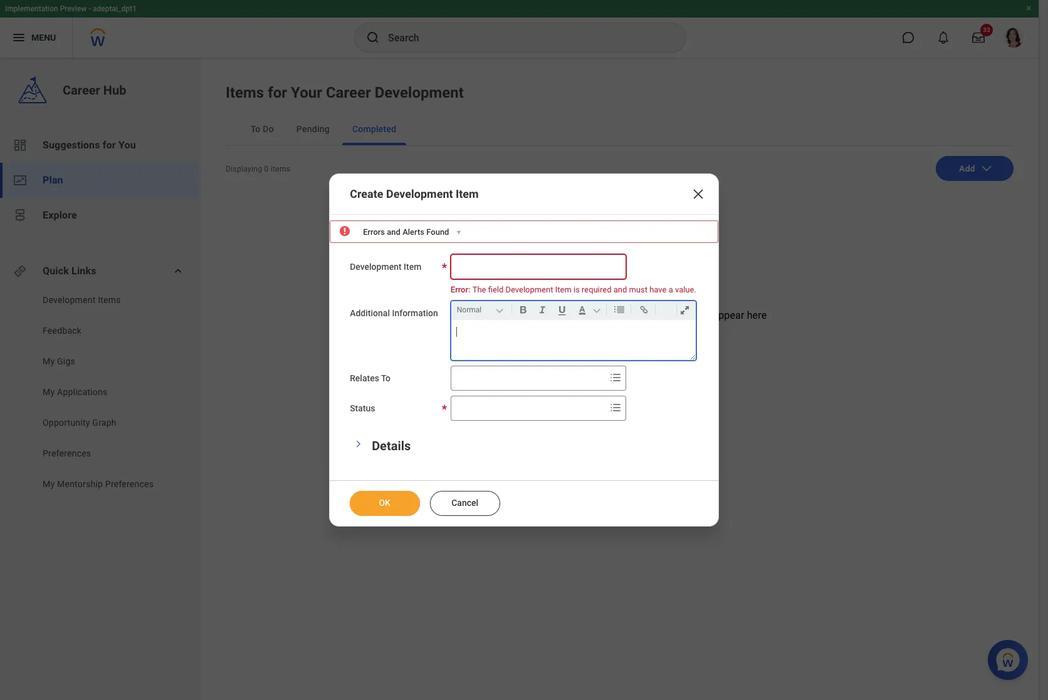 Task type: locate. For each thing, give the bounding box(es) containing it.
tab list
[[226, 113, 1014, 146]]

maximize image
[[676, 303, 693, 318]]

close environment banner image
[[1025, 4, 1033, 12]]

you
[[118, 139, 136, 151]]

development up completed "button"
[[375, 84, 464, 102]]

my left gigs
[[43, 357, 55, 367]]

my applications
[[43, 387, 107, 397]]

items
[[226, 84, 264, 102], [98, 295, 121, 305], [472, 310, 498, 322]]

Development Item text field
[[451, 255, 626, 280]]

adeptai_dpt1
[[93, 4, 137, 13]]

prompts image
[[608, 370, 623, 385], [608, 400, 623, 415]]

to
[[251, 124, 261, 134], [381, 373, 391, 383]]

1 horizontal spatial for
[[268, 84, 287, 102]]

to left do
[[251, 124, 261, 134]]

ok button
[[350, 491, 420, 516]]

0 horizontal spatial for
[[103, 139, 116, 151]]

Additional Information text field
[[451, 320, 696, 360]]

link image
[[636, 303, 652, 318]]

feedback
[[43, 326, 82, 336]]

plan
[[43, 174, 63, 186]]

my left mentorship
[[43, 480, 55, 490]]

opportunity
[[43, 418, 90, 428]]

2 vertical spatial items
[[472, 310, 498, 322]]

timeline milestone image
[[13, 208, 28, 223]]

1 prompts image from the top
[[608, 370, 623, 385]]

tab list containing to do
[[226, 113, 1014, 146]]

0 vertical spatial my
[[43, 357, 55, 367]]

and left alerts
[[387, 228, 401, 237]]

0 horizontal spatial item
[[404, 262, 422, 272]]

normal button
[[454, 303, 509, 317]]

2 horizontal spatial items
[[472, 310, 498, 322]]

suggestions for you
[[43, 139, 136, 151]]

0 horizontal spatial career
[[63, 83, 100, 98]]

inbox large image
[[972, 31, 985, 44]]

2 horizontal spatial for
[[565, 310, 578, 322]]

your
[[580, 310, 600, 322]]

2 list from the top
[[0, 294, 201, 494]]

2 prompts image from the top
[[608, 400, 623, 415]]

normal
[[457, 306, 482, 315]]

items you complete for your career development will appear here
[[472, 310, 767, 322]]

1 vertical spatial my
[[43, 387, 55, 397]]

items up feedback link
[[98, 295, 121, 305]]

suggestions
[[43, 139, 100, 151]]

information
[[392, 308, 438, 318]]

1 vertical spatial list
[[0, 294, 201, 494]]

1 horizontal spatial item
[[456, 188, 479, 201]]

item down alerts
[[404, 262, 422, 272]]

exclamation image
[[340, 227, 349, 237]]

1 vertical spatial items
[[98, 295, 121, 305]]

2 my from the top
[[43, 387, 55, 397]]

1 horizontal spatial preferences
[[105, 480, 154, 490]]

completed button
[[342, 113, 406, 145]]

3 my from the top
[[43, 480, 55, 490]]

2 vertical spatial item
[[555, 285, 572, 295]]

items left you
[[472, 310, 498, 322]]

0 vertical spatial preferences
[[43, 449, 91, 459]]

completed
[[352, 124, 396, 134]]

0 vertical spatial prompts image
[[608, 370, 623, 385]]

explore
[[43, 209, 77, 221]]

ok
[[379, 498, 391, 508]]

0 horizontal spatial and
[[387, 228, 401, 237]]

list
[[0, 128, 201, 233], [0, 294, 201, 494]]

development up alerts
[[386, 188, 453, 201]]

preferences down opportunity on the bottom
[[43, 449, 91, 459]]

0 horizontal spatial preferences
[[43, 449, 91, 459]]

suggestions for you link
[[0, 128, 201, 163]]

career left hub
[[63, 83, 100, 98]]

errors and alerts found
[[363, 228, 449, 237]]

and
[[387, 228, 401, 237], [614, 285, 627, 295]]

1 horizontal spatial and
[[614, 285, 627, 295]]

complete
[[520, 310, 562, 322]]

item left is
[[555, 285, 572, 295]]

0 vertical spatial to
[[251, 124, 261, 134]]

displaying
[[226, 165, 262, 174]]

error:
[[451, 285, 470, 295]]

items up 'to do'
[[226, 84, 264, 102]]

bulleted list image
[[611, 303, 628, 318]]

1 my from the top
[[43, 357, 55, 367]]

to right relates
[[381, 373, 391, 383]]

relates
[[350, 373, 379, 383]]

1 vertical spatial for
[[103, 139, 116, 151]]

additional
[[350, 308, 390, 318]]

preferences
[[43, 449, 91, 459], [105, 480, 154, 490]]

1 list from the top
[[0, 128, 201, 233]]

my
[[43, 357, 55, 367], [43, 387, 55, 397], [43, 480, 55, 490]]

1 horizontal spatial items
[[226, 84, 264, 102]]

will
[[695, 310, 710, 322]]

dashboard image
[[13, 138, 28, 153]]

0 vertical spatial item
[[456, 188, 479, 201]]

career
[[63, 83, 100, 98], [326, 84, 371, 102]]

to inside details dialog
[[381, 373, 391, 383]]

displaying 0 items
[[226, 165, 290, 174]]

my for my mentorship preferences
[[43, 480, 55, 490]]

1 vertical spatial and
[[614, 285, 627, 295]]

1 vertical spatial prompts image
[[608, 400, 623, 415]]

1 horizontal spatial to
[[381, 373, 391, 383]]

prompts image for status
[[608, 400, 623, 415]]

gigs
[[57, 357, 75, 367]]

cancel
[[452, 498, 479, 508]]

here
[[747, 310, 767, 322]]

implementation preview -   adeptai_dpt1 banner
[[0, 0, 1039, 58]]

0 horizontal spatial to
[[251, 124, 261, 134]]

my down my gigs
[[43, 387, 55, 397]]

mentorship
[[57, 480, 103, 490]]

caret down image
[[455, 228, 464, 237]]

to do
[[251, 124, 274, 134]]

my gigs link
[[41, 355, 170, 368]]

for for your
[[268, 84, 287, 102]]

preferences down preferences link on the left bottom of the page
[[105, 480, 154, 490]]

0 vertical spatial items
[[226, 84, 264, 102]]

errors
[[363, 228, 385, 237]]

career
[[603, 310, 631, 322]]

development item
[[350, 262, 422, 272]]

2 horizontal spatial item
[[555, 285, 572, 295]]

feedback link
[[41, 325, 170, 337]]

onboarding home image
[[13, 173, 28, 188]]

development up feedback
[[43, 295, 96, 305]]

development
[[375, 84, 464, 102], [386, 188, 453, 201], [350, 262, 402, 272], [506, 285, 553, 295], [43, 295, 96, 305]]

profile logan mcneil element
[[996, 24, 1031, 51]]

relates to
[[350, 373, 391, 383]]

value.
[[675, 285, 696, 295]]

hub
[[103, 83, 126, 98]]

for inside suggestions for you link
[[103, 139, 116, 151]]

item
[[456, 188, 479, 201], [404, 262, 422, 272], [555, 285, 572, 295]]

details button
[[372, 439, 411, 454]]

your
[[291, 84, 322, 102]]

development
[[634, 310, 693, 322]]

1 vertical spatial to
[[381, 373, 391, 383]]

development inside list
[[43, 295, 96, 305]]

opportunity graph link
[[41, 417, 170, 429]]

0 vertical spatial for
[[268, 84, 287, 102]]

career right your
[[326, 84, 371, 102]]

explore link
[[0, 198, 201, 233]]

1 vertical spatial preferences
[[105, 480, 154, 490]]

0 vertical spatial list
[[0, 128, 201, 233]]

-
[[88, 4, 91, 13]]

pending button
[[286, 113, 340, 145]]

Status field
[[451, 397, 605, 420]]

preview
[[60, 4, 87, 13]]

and left must
[[614, 285, 627, 295]]

have
[[650, 285, 667, 295]]

item up caret down "image"
[[456, 188, 479, 201]]

items for items you complete for your career development will appear here
[[472, 310, 498, 322]]

2 vertical spatial my
[[43, 480, 55, 490]]

create
[[350, 188, 383, 201]]

notifications large image
[[937, 31, 950, 44]]

do
[[263, 124, 274, 134]]

for
[[268, 84, 287, 102], [103, 139, 116, 151], [565, 310, 578, 322]]

bold image
[[515, 303, 531, 318]]



Task type: describe. For each thing, give the bounding box(es) containing it.
1 horizontal spatial career
[[326, 84, 371, 102]]

details
[[372, 439, 411, 454]]

my applications link
[[41, 386, 170, 399]]

appear
[[713, 310, 744, 322]]

my for my applications
[[43, 387, 55, 397]]

found
[[426, 228, 449, 237]]

opportunity graph
[[43, 418, 116, 428]]

must
[[629, 285, 648, 295]]

is
[[574, 285, 580, 295]]

my mentorship preferences link
[[41, 478, 170, 491]]

error: the field development item is required and must have a value.
[[451, 285, 696, 295]]

field
[[488, 285, 504, 295]]

required
[[582, 285, 612, 295]]

items for items for your career development
[[226, 84, 264, 102]]

you
[[501, 310, 517, 322]]

implementation
[[5, 4, 58, 13]]

1 vertical spatial item
[[404, 262, 422, 272]]

0
[[264, 165, 269, 174]]

development items
[[43, 295, 121, 305]]

development up bold image
[[506, 285, 553, 295]]

plan link
[[0, 163, 201, 198]]

0 vertical spatial and
[[387, 228, 401, 237]]

preferences link
[[41, 448, 170, 460]]

underline image
[[553, 303, 571, 318]]

a
[[669, 285, 673, 295]]

graph
[[92, 418, 116, 428]]

list containing suggestions for you
[[0, 128, 201, 233]]

my mentorship preferences
[[43, 480, 154, 490]]

my gigs
[[43, 357, 75, 367]]

chevron down image
[[354, 437, 363, 452]]

for for you
[[103, 139, 116, 151]]

Relates To field
[[451, 367, 605, 390]]

my for my gigs
[[43, 357, 55, 367]]

x image
[[691, 187, 706, 202]]

create development item
[[350, 188, 479, 201]]

prompts image for relates to
[[608, 370, 623, 385]]

italic image
[[534, 303, 551, 318]]

development down errors
[[350, 262, 402, 272]]

list containing development items
[[0, 294, 201, 494]]

normal group
[[454, 301, 698, 320]]

career hub
[[63, 83, 126, 98]]

cancel button
[[430, 491, 500, 516]]

pending
[[296, 124, 330, 134]]

search image
[[365, 30, 381, 45]]

status
[[350, 404, 375, 414]]

items
[[271, 165, 290, 174]]

0 horizontal spatial items
[[98, 295, 121, 305]]

to inside button
[[251, 124, 261, 134]]

items for your career development
[[226, 84, 464, 102]]

additional information
[[350, 308, 438, 318]]

development items link
[[41, 294, 170, 307]]

details dialog
[[329, 174, 719, 527]]

the
[[473, 285, 486, 295]]

alerts
[[403, 228, 424, 237]]

implementation preview -   adeptai_dpt1
[[5, 4, 137, 13]]

2 vertical spatial for
[[565, 310, 578, 322]]

applications
[[57, 387, 107, 397]]

to do button
[[241, 113, 284, 145]]



Task type: vqa. For each thing, say whether or not it's contained in the screenshot.
Career link
no



